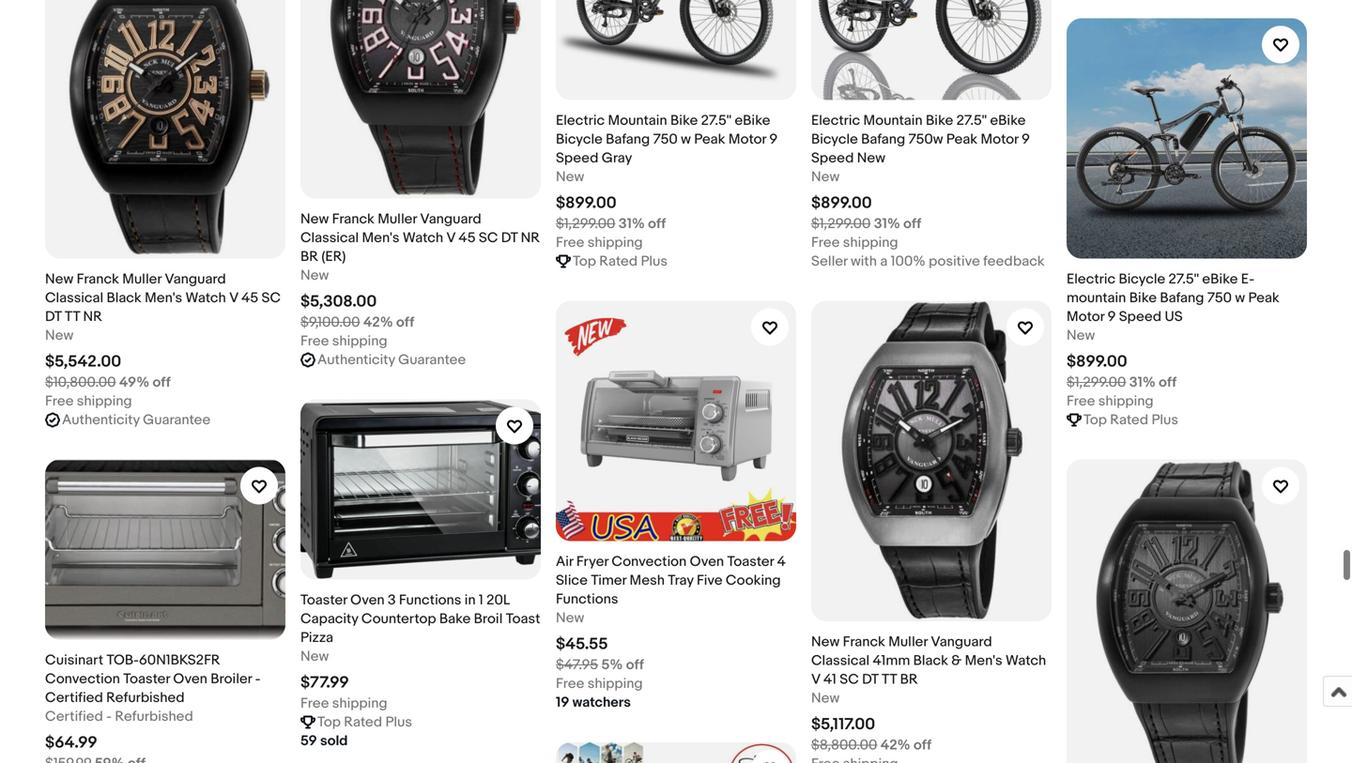 Task type: locate. For each thing, give the bounding box(es) containing it.
bicycle inside electric mountain bike 27.5'' ebike bicycle bafang 750w peak motor 9 speed new new $899.00 $1,299.00 31% off free shipping seller with a 100% positive feedback
[[811, 131, 858, 148]]

vanguard inside new franck muller vanguard classical black men's watch v 45 sc dt tt nr new $5,542.00 $10,800.00 49% off free shipping
[[165, 271, 226, 288]]

bicycle inside the electric mountain bike 27.5'' ebike bicycle bafang 750 w peak motor 9 speed gray new $899.00 $1,299.00 31% off free shipping
[[556, 131, 603, 148]]

peak inside the electric mountain bike 27.5'' ebike bicycle bafang 750 w peak motor 9 speed gray new $899.00 $1,299.00 31% off free shipping
[[694, 131, 725, 148]]

0 vertical spatial authenticity
[[317, 352, 395, 369]]

broil
[[474, 611, 503, 628]]

oven
[[690, 554, 724, 570], [350, 592, 385, 609], [173, 671, 207, 688]]

1 vertical spatial v
[[229, 290, 238, 307]]

previous price $1,299.00 31% off text field
[[556, 214, 666, 233], [811, 214, 921, 233], [1067, 373, 1177, 392]]

speed
[[556, 150, 598, 166], [811, 150, 854, 166], [1119, 308, 1162, 325]]

plus
[[641, 253, 667, 270], [1152, 411, 1178, 428], [385, 714, 412, 731]]

br left the (er)
[[300, 248, 318, 265]]

classical for $5,542.00
[[45, 290, 103, 307]]

45 inside new franck muller vanguard classical black men's watch v 45 sc dt tt nr new $5,542.00 $10,800.00 49% off free shipping
[[241, 290, 258, 307]]

0 horizontal spatial 9
[[769, 131, 778, 148]]

rated
[[599, 253, 638, 270], [1110, 411, 1148, 428], [344, 714, 382, 731]]

Free shipping text field
[[300, 332, 387, 351], [556, 675, 643, 693], [300, 694, 387, 713]]

functions down slice on the bottom left of the page
[[556, 591, 618, 608]]

$77.99 text field
[[300, 673, 349, 693]]

bafang inside electric bicycle 27.5'' ebike e- mountain bike bafang 750 w peak motor 9 speed us new $899.00 $1,299.00 31% off free shipping
[[1160, 289, 1204, 306]]

gray
[[602, 150, 632, 166]]

1 horizontal spatial bicycle
[[811, 131, 858, 148]]

free shipping text field up watchers
[[556, 675, 643, 693]]

$77.99
[[300, 673, 349, 693]]

free inside air fryer convection oven toaster 4 slice timer mesh tray five cooking functions new $45.55 $47.95 5% off free shipping 19 watchers
[[556, 676, 584, 693]]

electric for us
[[1067, 271, 1115, 288]]

1 vertical spatial rated
[[1110, 411, 1148, 428]]

0 horizontal spatial -
[[106, 708, 112, 725]]

$899.00 inside the electric mountain bike 27.5'' ebike bicycle bafang 750 w peak motor 9 speed gray new $899.00 $1,299.00 31% off free shipping
[[556, 193, 617, 213]]

0 horizontal spatial peak
[[694, 131, 725, 148]]

toaster for $64.99
[[123, 671, 170, 688]]

motor inside the electric mountain bike 27.5'' ebike bicycle bafang 750 w peak motor 9 speed gray new $899.00 $1,299.00 31% off free shipping
[[728, 131, 766, 148]]

0 vertical spatial certified
[[45, 690, 103, 707]]

2 horizontal spatial muller
[[888, 634, 928, 651]]

1 vertical spatial top rated plus
[[1083, 411, 1178, 428]]

franck inside new franck muller vanguard classical men's watch v 45 sc dt nr br (er) new $5,308.00 $9,100.00 42% off free shipping
[[332, 211, 375, 228]]

0 horizontal spatial black
[[107, 290, 142, 307]]

off inside the electric mountain bike 27.5'' ebike bicycle bafang 750 w peak motor 9 speed gray new $899.00 $1,299.00 31% off free shipping
[[648, 215, 666, 232]]

toast
[[506, 611, 540, 628]]

new text field down 41
[[811, 689, 840, 708]]

new inside electric bicycle 27.5'' ebike e- mountain bike bafang 750 w peak motor 9 speed us new $899.00 $1,299.00 31% off free shipping
[[1067, 327, 1095, 344]]

42% inside new franck muller vanguard classical 41mm black & men's watch v 41 sc dt tt br new $5,117.00 $8,800.00 42% off
[[881, 737, 910, 754]]

tt down 41mm
[[882, 671, 897, 688]]

19 watchers text field
[[556, 693, 631, 712]]

classical up $5,542.00 text box
[[45, 290, 103, 307]]

0 horizontal spatial functions
[[399, 592, 461, 609]]

oven down 60n1bks2fr in the left bottom of the page
[[173, 671, 207, 688]]

2 vertical spatial plus
[[385, 714, 412, 731]]

plus inside top rated plus text box
[[641, 253, 667, 270]]

New text field
[[1067, 326, 1095, 345], [811, 689, 840, 708]]

1 horizontal spatial 9
[[1022, 131, 1030, 148]]

31% inside the electric mountain bike 27.5'' ebike bicycle bafang 750 w peak motor 9 speed gray new $899.00 $1,299.00 31% off free shipping
[[618, 215, 645, 232]]

0 vertical spatial convection
[[612, 554, 687, 570]]

0 horizontal spatial $899.00 text field
[[556, 193, 617, 213]]

classical up the (er)
[[300, 230, 359, 247]]

muller for $5,308.00
[[378, 211, 417, 228]]

New text field
[[556, 167, 584, 186], [811, 167, 840, 186], [300, 266, 329, 285], [45, 326, 73, 345], [556, 609, 584, 628], [300, 647, 329, 666]]

mountain up 750w
[[863, 112, 923, 129]]

dt
[[501, 230, 518, 247], [45, 309, 62, 325], [862, 671, 878, 688]]

previous price $1,299.00 31% off text field for 31%
[[811, 214, 921, 233]]

top rated plus down the electric mountain bike 27.5'' ebike bicycle bafang 750 w peak motor 9 speed gray new $899.00 $1,299.00 31% off free shipping
[[573, 253, 667, 270]]

Top Rated Plus text field
[[1083, 411, 1178, 429], [317, 713, 412, 732]]

1 horizontal spatial authenticity
[[317, 352, 395, 369]]

top rated plus up sold
[[317, 714, 412, 731]]

1 vertical spatial w
[[1235, 289, 1245, 306]]

certified down the cuisinart at bottom left
[[45, 690, 103, 707]]

1 vertical spatial oven
[[350, 592, 385, 609]]

w inside electric bicycle 27.5'' ebike e- mountain bike bafang 750 w peak motor 9 speed us new $899.00 $1,299.00 31% off free shipping
[[1235, 289, 1245, 306]]

0 vertical spatial men's
[[362, 230, 399, 247]]

0 horizontal spatial men's
[[145, 290, 182, 307]]

9 inside electric bicycle 27.5'' ebike e- mountain bike bafang 750 w peak motor 9 speed us new $899.00 $1,299.00 31% off free shipping
[[1108, 308, 1116, 325]]

1 horizontal spatial 750
[[1207, 289, 1232, 306]]

1 horizontal spatial tt
[[882, 671, 897, 688]]

free shipping text field down $9,100.00
[[300, 332, 387, 351]]

vanguard inside new franck muller vanguard classical 41mm black & men's watch v 41 sc dt tt br new $5,117.00 $8,800.00 42% off
[[931, 634, 992, 651]]

1 horizontal spatial top
[[573, 253, 596, 270]]

1 vertical spatial franck
[[77, 271, 119, 288]]

0 vertical spatial tt
[[65, 309, 80, 325]]

$8,800.00
[[811, 737, 877, 754]]

top rated plus for $1,299.00
[[573, 253, 667, 270]]

off up top rated plus text box
[[648, 215, 666, 232]]

Free shipping text field
[[556, 233, 643, 252], [811, 233, 898, 252], [1067, 392, 1154, 411], [45, 392, 132, 411]]

off right 5%
[[626, 657, 644, 674]]

0 horizontal spatial sc
[[262, 290, 281, 307]]

certified up $64.99 text field
[[45, 708, 103, 725]]

convection
[[612, 554, 687, 570], [45, 671, 120, 688]]

v inside new franck muller vanguard classical 41mm black & men's watch v 41 sc dt tt br new $5,117.00 $8,800.00 42% off
[[811, 671, 820, 688]]

timer
[[591, 572, 626, 589]]

franck inside new franck muller vanguard classical black men's watch v 45 sc dt tt nr new $5,542.00 $10,800.00 49% off free shipping
[[77, 271, 119, 288]]

rated for $1,299.00
[[599, 253, 638, 270]]

$899.00 text field for new
[[1067, 352, 1127, 372]]

top rated plus
[[573, 253, 667, 270], [1083, 411, 1178, 428], [317, 714, 412, 731]]

$899.00 text field down gray
[[556, 193, 617, 213]]

watch
[[403, 230, 443, 247], [185, 290, 226, 307], [1006, 652, 1046, 669]]

free inside the electric mountain bike 27.5'' ebike bicycle bafang 750 w peak motor 9 speed gray new $899.00 $1,299.00 31% off free shipping
[[556, 234, 584, 251]]

motor
[[728, 131, 766, 148], [981, 131, 1018, 148], [1067, 308, 1104, 325]]

0 horizontal spatial toaster
[[123, 671, 170, 688]]

off up 100%
[[903, 215, 921, 232]]

None text field
[[811, 755, 898, 763]]

0 vertical spatial plus
[[641, 253, 667, 270]]

convection up mesh
[[612, 554, 687, 570]]

new franck muller vanguard classical black men's watch v 45 sc dt tt nr new $5,542.00 $10,800.00 49% off free shipping
[[45, 271, 281, 410]]

guarantee down new franck muller vanguard classical men's watch v 45 sc dt nr br (er) new $5,308.00 $9,100.00 42% off free shipping
[[398, 352, 466, 369]]

2 horizontal spatial vanguard
[[931, 634, 992, 651]]

black
[[107, 290, 142, 307], [913, 652, 948, 669]]

ebike
[[735, 112, 770, 129], [990, 112, 1026, 129], [1202, 271, 1238, 288]]

1 horizontal spatial 27.5''
[[956, 112, 987, 129]]

0 horizontal spatial ebike
[[735, 112, 770, 129]]

guarantee
[[398, 352, 466, 369], [143, 412, 210, 429]]

men's right & on the bottom right of page
[[965, 652, 1002, 669]]

mountain up gray
[[608, 112, 667, 129]]

authenticity guarantee text field down 49%
[[62, 411, 210, 430]]

Top Rated Plus text field
[[573, 252, 667, 271]]

1 vertical spatial plus
[[1152, 411, 1178, 428]]

1 horizontal spatial rated
[[599, 253, 638, 270]]

oven up five
[[690, 554, 724, 570]]

1 vertical spatial 750
[[1207, 289, 1232, 306]]

59 sold text field
[[300, 732, 348, 751]]

bicycle
[[556, 131, 603, 148], [811, 131, 858, 148], [1119, 271, 1165, 288]]

bafang inside the electric mountain bike 27.5'' ebike bicycle bafang 750 w peak motor 9 speed gray new $899.00 $1,299.00 31% off free shipping
[[606, 131, 650, 148]]

0 vertical spatial authenticity guarantee
[[317, 352, 466, 369]]

$899.00 text field down mountain
[[1067, 352, 1127, 372]]

27.5'' for $899.00
[[701, 112, 732, 129]]

1 vertical spatial certified
[[45, 708, 103, 725]]

rated up sold
[[344, 714, 382, 731]]

free shipping text field for $899.00
[[1067, 392, 1154, 411]]

top rated plus text field up sold
[[317, 713, 412, 732]]

certified
[[45, 690, 103, 707], [45, 708, 103, 725]]

2 horizontal spatial peak
[[1248, 289, 1279, 306]]

ebike inside electric bicycle 27.5'' ebike e- mountain bike bafang 750 w peak motor 9 speed us new $899.00 $1,299.00 31% off free shipping
[[1202, 271, 1238, 288]]

45
[[459, 230, 476, 247], [241, 290, 258, 307]]

mountain
[[608, 112, 667, 129], [863, 112, 923, 129]]

speed inside electric mountain bike 27.5'' ebike bicycle bafang 750w peak motor 9 speed new new $899.00 $1,299.00 31% off free shipping seller with a 100% positive feedback
[[811, 150, 854, 166]]

42% right $8,800.00
[[881, 737, 910, 754]]

top rated plus text field down electric bicycle 27.5'' ebike e- mountain bike bafang 750 w peak motor 9 speed us new $899.00 $1,299.00 31% off free shipping
[[1083, 411, 1178, 429]]

convection down the cuisinart at bottom left
[[45, 671, 120, 688]]

sc inside new franck muller vanguard classical black men's watch v 45 sc dt tt nr new $5,542.00 $10,800.00 49% off free shipping
[[262, 290, 281, 307]]

1 vertical spatial top
[[1083, 411, 1107, 428]]

bicycle up the us
[[1119, 271, 1165, 288]]

top for $1,299.00
[[573, 253, 596, 270]]

1 vertical spatial refurbished
[[115, 708, 193, 725]]

black inside new franck muller vanguard classical 41mm black & men's watch v 41 sc dt tt br new $5,117.00 $8,800.00 42% off
[[913, 652, 948, 669]]

bicycle for $899.00
[[811, 131, 858, 148]]

authenticity for $5,308.00
[[317, 352, 395, 369]]

$899.00 text field up seller
[[811, 193, 872, 213]]

bike
[[670, 112, 698, 129], [926, 112, 953, 129], [1129, 289, 1157, 306]]

top for $899.00
[[1083, 411, 1107, 428]]

1 horizontal spatial new text field
[[1067, 326, 1095, 345]]

refurbished down 60n1bks2fr in the left bottom of the page
[[115, 708, 193, 725]]

3
[[388, 592, 396, 609]]

1 horizontal spatial 45
[[459, 230, 476, 247]]

bike for $899.00
[[926, 112, 953, 129]]

1 horizontal spatial vanguard
[[420, 211, 481, 228]]

men's up 49%
[[145, 290, 182, 307]]

- right broiler
[[255, 671, 260, 688]]

60n1bks2fr
[[139, 652, 220, 669]]

- up previous price $159.99 59% off text box on the left bottom of page
[[106, 708, 112, 725]]

tt
[[65, 309, 80, 325], [882, 671, 897, 688]]

ebike inside electric mountain bike 27.5'' ebike bicycle bafang 750w peak motor 9 speed new new $899.00 $1,299.00 31% off free shipping seller with a 100% positive feedback
[[990, 112, 1026, 129]]

off right $9,100.00
[[396, 314, 414, 331]]

shipping inside new franck muller vanguard classical black men's watch v 45 sc dt tt nr new $5,542.00 $10,800.00 49% off free shipping
[[77, 393, 132, 410]]

vanguard for $5,308.00
[[420, 211, 481, 228]]

0 horizontal spatial speed
[[556, 150, 598, 166]]

2 vertical spatial classical
[[811, 652, 870, 669]]

in
[[464, 592, 476, 609]]

42% down $5,308.00 text field at the top of page
[[363, 314, 393, 331]]

1 horizontal spatial $899.00 text field
[[811, 193, 872, 213]]

31%
[[618, 215, 645, 232], [874, 215, 900, 232], [1129, 374, 1156, 391]]

muller
[[378, 211, 417, 228], [122, 271, 161, 288], [888, 634, 928, 651]]

$1,299.00 up seller
[[811, 215, 871, 232]]

1 horizontal spatial watch
[[403, 230, 443, 247]]

2 vertical spatial watch
[[1006, 652, 1046, 669]]

$5,308.00
[[300, 292, 377, 312]]

oven inside toaster oven 3 functions in 1 20l capacity countertop bake broil toast pizza new $77.99 free shipping
[[350, 592, 385, 609]]

classical up 41
[[811, 652, 870, 669]]

1 horizontal spatial $899.00
[[811, 193, 872, 213]]

1 certified from the top
[[45, 690, 103, 707]]

1 horizontal spatial motor
[[981, 131, 1018, 148]]

electric for $899.00
[[811, 112, 860, 129]]

free shipping text field for 31%
[[811, 233, 898, 252]]

$899.00 down mountain
[[1067, 352, 1127, 372]]

shipping
[[588, 234, 643, 251], [843, 234, 898, 251], [332, 333, 387, 350], [1098, 393, 1154, 410], [77, 393, 132, 410], [588, 676, 643, 693], [332, 695, 387, 712]]

classical
[[300, 230, 359, 247], [45, 290, 103, 307], [811, 652, 870, 669]]

$899.00 up seller
[[811, 193, 872, 213]]

new text field for $47.95
[[556, 609, 584, 628]]

1 vertical spatial top rated plus text field
[[317, 713, 412, 732]]

guarantee for $5,308.00
[[398, 352, 466, 369]]

1 horizontal spatial mountain
[[863, 112, 923, 129]]

1 horizontal spatial toaster
[[300, 592, 347, 609]]

42%
[[363, 314, 393, 331], [881, 737, 910, 754]]

9
[[769, 131, 778, 148], [1022, 131, 1030, 148], [1108, 308, 1116, 325]]

ebike inside the electric mountain bike 27.5'' ebike bicycle bafang 750 w peak motor 9 speed gray new $899.00 $1,299.00 31% off free shipping
[[735, 112, 770, 129]]

oven left 3
[[350, 592, 385, 609]]

top rated plus down electric bicycle 27.5'' ebike e- mountain bike bafang 750 w peak motor 9 speed us new $899.00 $1,299.00 31% off free shipping
[[1083, 411, 1178, 428]]

previous price $1,299.00 31% off text field up with
[[811, 214, 921, 233]]

0 horizontal spatial authenticity
[[62, 412, 140, 429]]

new text field down mountain
[[1067, 326, 1095, 345]]

previous price $1,299.00 31% off text field for $899.00
[[1067, 373, 1177, 392]]

off right 49%
[[153, 374, 171, 391]]

men's up $5,308.00 at the left top of page
[[362, 230, 399, 247]]

1 mountain from the left
[[608, 112, 667, 129]]

0 horizontal spatial 750
[[653, 131, 678, 148]]

peak inside electric mountain bike 27.5'' ebike bicycle bafang 750w peak motor 9 speed new new $899.00 $1,299.00 31% off free shipping seller with a 100% positive feedback
[[946, 131, 978, 148]]

black left & on the bottom right of page
[[913, 652, 948, 669]]

br down 41mm
[[900, 671, 918, 688]]

off inside electric mountain bike 27.5'' ebike bicycle bafang 750w peak motor 9 speed new new $899.00 $1,299.00 31% off free shipping seller with a 100% positive feedback
[[903, 215, 921, 232]]

1 horizontal spatial bafang
[[861, 131, 905, 148]]

sc inside new franck muller vanguard classical men's watch v 45 sc dt nr br (er) new $5,308.00 $9,100.00 42% off free shipping
[[479, 230, 498, 247]]

0 horizontal spatial v
[[229, 290, 238, 307]]

0 vertical spatial black
[[107, 290, 142, 307]]

guarantee down 49%
[[143, 412, 210, 429]]

vanguard inside new franck muller vanguard classical men's watch v 45 sc dt nr br (er) new $5,308.00 $9,100.00 42% off free shipping
[[420, 211, 481, 228]]

motor inside electric bicycle 27.5'' ebike e- mountain bike bafang 750 w peak motor 9 speed us new $899.00 $1,299.00 31% off free shipping
[[1067, 308, 1104, 325]]

men's inside new franck muller vanguard classical 41mm black & men's watch v 41 sc dt tt br new $5,117.00 $8,800.00 42% off
[[965, 652, 1002, 669]]

authenticity guarantee down previous price $9,100.00 42% off text box
[[317, 352, 466, 369]]

bike inside the electric mountain bike 27.5'' ebike bicycle bafang 750 w peak motor 9 speed gray new $899.00 $1,299.00 31% off free shipping
[[670, 112, 698, 129]]

electric
[[556, 112, 605, 129], [811, 112, 860, 129], [1067, 271, 1115, 288]]

countertop
[[361, 611, 436, 628]]

0 vertical spatial classical
[[300, 230, 359, 247]]

bicycle up gray
[[556, 131, 603, 148]]

new text field for free
[[300, 647, 329, 666]]

1 vertical spatial free shipping text field
[[556, 675, 643, 693]]

4
[[777, 554, 786, 570]]

free shipping text field for $10,800.00
[[45, 392, 132, 411]]

1 vertical spatial authenticity guarantee
[[62, 412, 210, 429]]

pizza
[[300, 630, 333, 647]]

new
[[857, 150, 885, 166], [556, 168, 584, 185], [811, 168, 840, 185], [300, 211, 329, 228], [300, 267, 329, 284], [45, 271, 73, 288], [1067, 327, 1095, 344], [45, 327, 73, 344], [556, 610, 584, 627], [811, 634, 840, 651], [300, 648, 329, 665], [811, 690, 840, 707]]

mountain
[[1067, 289, 1126, 306]]

previous price $8,800.00 42% off text field
[[811, 736, 932, 755]]

off
[[648, 215, 666, 232], [903, 215, 921, 232], [396, 314, 414, 331], [1159, 374, 1177, 391], [153, 374, 171, 391], [626, 657, 644, 674], [914, 737, 932, 754]]

w
[[681, 131, 691, 148], [1235, 289, 1245, 306]]

franck for $5,308.00
[[332, 211, 375, 228]]

0 vertical spatial oven
[[690, 554, 724, 570]]

previous price $1,299.00 31% off text field up top rated plus text box
[[556, 214, 666, 233]]

black up $5,542.00
[[107, 290, 142, 307]]

$899.00
[[556, 193, 617, 213], [811, 193, 872, 213], [1067, 352, 1127, 372]]

electric mountain bike 27.5'' ebike bicycle bafang 750 w peak motor 9 speed gray new $899.00 $1,299.00 31% off free shipping
[[556, 112, 778, 251]]

top inside text box
[[573, 253, 596, 270]]

plus down electric bicycle 27.5'' ebike e- mountain bike bafang 750 w peak motor 9 speed us new $899.00 $1,299.00 31% off free shipping
[[1152, 411, 1178, 428]]

toaster oven 3 functions in 1 20l capacity countertop bake broil toast pizza new $77.99 free shipping
[[300, 592, 540, 712]]

free inside new franck muller vanguard classical men's watch v 45 sc dt nr br (er) new $5,308.00 $9,100.00 42% off free shipping
[[300, 333, 329, 350]]

0 vertical spatial nr
[[521, 230, 540, 247]]

tob-
[[107, 652, 139, 669]]

positive
[[929, 253, 980, 270]]

new franck muller vanguard classical 41mm black & men's watch v 41 sc dt tt br new $5,117.00 $8,800.00 42% off
[[811, 634, 1046, 754]]

dt inside new franck muller vanguard classical black men's watch v 45 sc dt tt nr new $5,542.00 $10,800.00 49% off free shipping
[[45, 309, 62, 325]]

air
[[556, 554, 573, 570]]

electric inside electric bicycle 27.5'' ebike e- mountain bike bafang 750 w peak motor 9 speed us new $899.00 $1,299.00 31% off free shipping
[[1067, 271, 1115, 288]]

$1,299.00 up top rated plus text box
[[556, 215, 615, 232]]

2 vertical spatial men's
[[965, 652, 1002, 669]]

1 vertical spatial vanguard
[[165, 271, 226, 288]]

0 vertical spatial br
[[300, 248, 318, 265]]

0 horizontal spatial br
[[300, 248, 318, 265]]

refurbished
[[106, 690, 185, 707], [115, 708, 193, 725]]

sc
[[479, 230, 498, 247], [262, 290, 281, 307], [840, 671, 859, 688]]

1 horizontal spatial top rated plus
[[573, 253, 667, 270]]

br
[[300, 248, 318, 265], [900, 671, 918, 688]]

mountain inside the electric mountain bike 27.5'' ebike bicycle bafang 750 w peak motor 9 speed gray new $899.00 $1,299.00 31% off free shipping
[[608, 112, 667, 129]]

muller inside new franck muller vanguard classical men's watch v 45 sc dt nr br (er) new $5,308.00 $9,100.00 42% off free shipping
[[378, 211, 417, 228]]

bike for new
[[670, 112, 698, 129]]

bicycle left 750w
[[811, 131, 858, 148]]

9 inside electric mountain bike 27.5'' ebike bicycle bafang 750w peak motor 9 speed new new $899.00 $1,299.00 31% off free shipping seller with a 100% positive feedback
[[1022, 131, 1030, 148]]

1 horizontal spatial speed
[[811, 150, 854, 166]]

authenticity guarantee text field for $5,308.00
[[317, 351, 466, 370]]

muller for $5,542.00
[[122, 271, 161, 288]]

0 horizontal spatial new text field
[[811, 689, 840, 708]]

previous price $9,100.00 42% off text field
[[300, 313, 414, 332]]

men's
[[362, 230, 399, 247], [145, 290, 182, 307], [965, 652, 1002, 669]]

toaster inside cuisinart tob-60n1bks2fr convection toaster oven broiler - certified refurbished certified - refurbished $64.99
[[123, 671, 170, 688]]

1 vertical spatial convection
[[45, 671, 120, 688]]

bafang left 750w
[[861, 131, 905, 148]]

authenticity guarantee text field for $5,542.00
[[62, 411, 210, 430]]

five
[[697, 572, 722, 589]]

19
[[556, 694, 569, 711]]

franck up the (er)
[[332, 211, 375, 228]]

tt up $5,542.00 text box
[[65, 309, 80, 325]]

free shipping text field down $77.99
[[300, 694, 387, 713]]

a
[[880, 253, 888, 270]]

2 horizontal spatial $899.00
[[1067, 352, 1127, 372]]

br inside new franck muller vanguard classical 41mm black & men's watch v 41 sc dt tt br new $5,117.00 $8,800.00 42% off
[[900, 671, 918, 688]]

slice
[[556, 572, 588, 589]]

1 horizontal spatial dt
[[501, 230, 518, 247]]

authenticity guarantee for $5,542.00
[[62, 412, 210, 429]]

vanguard
[[420, 211, 481, 228], [165, 271, 226, 288], [931, 634, 992, 651]]

1 horizontal spatial guarantee
[[398, 352, 466, 369]]

peak
[[694, 131, 725, 148], [946, 131, 978, 148], [1248, 289, 1279, 306]]

49%
[[119, 374, 149, 391]]

$45.55 text field
[[556, 635, 608, 655]]

$5,542.00 text field
[[45, 352, 121, 372]]

0 horizontal spatial bike
[[670, 112, 698, 129]]

1 vertical spatial guarantee
[[143, 412, 210, 429]]

watch inside new franck muller vanguard classical 41mm black & men's watch v 41 sc dt tt br new $5,117.00 $8,800.00 42% off
[[1006, 652, 1046, 669]]

2 horizontal spatial bike
[[1129, 289, 1157, 306]]

rated down the electric mountain bike 27.5'' ebike bicycle bafang 750 w peak motor 9 speed gray new $899.00 $1,299.00 31% off free shipping
[[599, 253, 638, 270]]

nr inside new franck muller vanguard classical black men's watch v 45 sc dt tt nr new $5,542.00 $10,800.00 49% off free shipping
[[83, 309, 102, 325]]

0 horizontal spatial tt
[[65, 309, 80, 325]]

franck up 41mm
[[843, 634, 885, 651]]

1 horizontal spatial franck
[[332, 211, 375, 228]]

Certified - Refurbished text field
[[45, 708, 193, 726]]

new inside the electric mountain bike 27.5'' ebike bicycle bafang 750 w peak motor 9 speed gray new $899.00 $1,299.00 31% off free shipping
[[556, 168, 584, 185]]

toaster up capacity
[[300, 592, 347, 609]]

plus down the electric mountain bike 27.5'' ebike bicycle bafang 750 w peak motor 9 speed gray new $899.00 $1,299.00 31% off free shipping
[[641, 253, 667, 270]]

authenticity down previous price $9,100.00 42% off text box
[[317, 352, 395, 369]]

v
[[446, 230, 455, 247], [229, 290, 238, 307], [811, 671, 820, 688]]

-
[[255, 671, 260, 688], [106, 708, 112, 725]]

off inside air fryer convection oven toaster 4 slice timer mesh tray five cooking functions new $45.55 $47.95 5% off free shipping 19 watchers
[[626, 657, 644, 674]]

off right $8,800.00
[[914, 737, 932, 754]]

1 horizontal spatial muller
[[378, 211, 417, 228]]

franck up $5,542.00 text box
[[77, 271, 119, 288]]

2 vertical spatial dt
[[862, 671, 878, 688]]

toaster up cooking at the bottom of page
[[727, 554, 774, 570]]

functions up bake at left bottom
[[399, 592, 461, 609]]

electric inside electric mountain bike 27.5'' ebike bicycle bafang 750w peak motor 9 speed new new $899.00 $1,299.00 31% off free shipping seller with a 100% positive feedback
[[811, 112, 860, 129]]

1 horizontal spatial ebike
[[990, 112, 1026, 129]]

$1,299.00 down mountain
[[1067, 374, 1126, 391]]

0 horizontal spatial top rated plus text field
[[317, 713, 412, 732]]

2 horizontal spatial bafang
[[1160, 289, 1204, 306]]

convection inside cuisinart tob-60n1bks2fr convection toaster oven broiler - certified refurbished certified - refurbished $64.99
[[45, 671, 120, 688]]

2 horizontal spatial men's
[[965, 652, 1002, 669]]

new text field for $899.00
[[556, 167, 584, 186]]

toaster inside air fryer convection oven toaster 4 slice timer mesh tray five cooking functions new $45.55 $47.95 5% off free shipping 19 watchers
[[727, 554, 774, 570]]

Authenticity Guarantee text field
[[317, 351, 466, 370], [62, 411, 210, 430]]

0 horizontal spatial 45
[[241, 290, 258, 307]]

750 inside electric bicycle 27.5'' ebike e- mountain bike bafang 750 w peak motor 9 speed us new $899.00 $1,299.00 31% off free shipping
[[1207, 289, 1232, 306]]

new text field for $1,299.00
[[811, 167, 840, 186]]

men's inside new franck muller vanguard classical men's watch v 45 sc dt nr br (er) new $5,308.00 $9,100.00 42% off free shipping
[[362, 230, 399, 247]]

toaster down tob-
[[123, 671, 170, 688]]

top
[[573, 253, 596, 270], [1083, 411, 1107, 428], [317, 714, 341, 731]]

classical inside new franck muller vanguard classical men's watch v 45 sc dt nr br (er) new $5,308.00 $9,100.00 42% off free shipping
[[300, 230, 359, 247]]

bafang up the us
[[1160, 289, 1204, 306]]

authenticity guarantee down 49%
[[62, 412, 210, 429]]

previous price $1,299.00 31% off text field down the us
[[1067, 373, 1177, 392]]

$1,299.00
[[556, 215, 615, 232], [811, 215, 871, 232], [1067, 374, 1126, 391]]

0 horizontal spatial 31%
[[618, 215, 645, 232]]

0 horizontal spatial muller
[[122, 271, 161, 288]]

oven inside cuisinart tob-60n1bks2fr convection toaster oven broiler - certified refurbished certified - refurbished $64.99
[[173, 671, 207, 688]]

functions
[[556, 591, 618, 608], [399, 592, 461, 609]]

guarantee for $5,542.00
[[143, 412, 210, 429]]

2 horizontal spatial top rated plus
[[1083, 411, 1178, 428]]

2 mountain from the left
[[863, 112, 923, 129]]

0 vertical spatial muller
[[378, 211, 417, 228]]

nr
[[521, 230, 540, 247], [83, 309, 102, 325]]

59 sold
[[300, 733, 348, 750]]

rated down electric bicycle 27.5'' ebike e- mountain bike bafang 750 w peak motor 9 speed us new $899.00 $1,299.00 31% off free shipping
[[1110, 411, 1148, 428]]

(er)
[[321, 248, 346, 265]]

0 horizontal spatial guarantee
[[143, 412, 210, 429]]

0 vertical spatial watch
[[403, 230, 443, 247]]

refurbished up certified - refurbished text box
[[106, 690, 185, 707]]

1 horizontal spatial w
[[1235, 289, 1245, 306]]

0 horizontal spatial franck
[[77, 271, 119, 288]]

0 horizontal spatial w
[[681, 131, 691, 148]]

authenticity down previous price $10,800.00 49% off text field
[[62, 412, 140, 429]]

authenticity guarantee for $5,308.00
[[317, 352, 466, 369]]

1 horizontal spatial $1,299.00
[[811, 215, 871, 232]]

plus down toaster oven 3 functions in 1 20l capacity countertop bake broil toast pizza new $77.99 free shipping
[[385, 714, 412, 731]]

27.5''
[[701, 112, 732, 129], [956, 112, 987, 129], [1168, 271, 1199, 288]]

authenticity guarantee
[[317, 352, 466, 369], [62, 412, 210, 429]]

bafang inside electric mountain bike 27.5'' ebike bicycle bafang 750w peak motor 9 speed new new $899.00 $1,299.00 31% off free shipping seller with a 100% positive feedback
[[861, 131, 905, 148]]

authenticity guarantee text field down previous price $9,100.00 42% off text box
[[317, 351, 466, 370]]

free shipping text field for $47.95
[[556, 675, 643, 693]]

off down the us
[[1159, 374, 1177, 391]]

bafang up gray
[[606, 131, 650, 148]]

2 vertical spatial vanguard
[[931, 634, 992, 651]]

$899.00 text field
[[556, 193, 617, 213], [811, 193, 872, 213], [1067, 352, 1127, 372]]

$899.00 down gray
[[556, 193, 617, 213]]

previous price $10,800.00 49% off text field
[[45, 373, 171, 392]]



Task type: vqa. For each thing, say whether or not it's contained in the screenshot.
Brand
no



Task type: describe. For each thing, give the bounding box(es) containing it.
off inside new franck muller vanguard classical black men's watch v 45 sc dt tt nr new $5,542.00 $10,800.00 49% off free shipping
[[153, 374, 171, 391]]

functions inside toaster oven 3 functions in 1 20l capacity countertop bake broil toast pizza new $77.99 free shipping
[[399, 592, 461, 609]]

shipping inside the electric mountain bike 27.5'' ebike bicycle bafang 750 w peak motor 9 speed gray new $899.00 $1,299.00 31% off free shipping
[[588, 234, 643, 251]]

$899.00 inside electric mountain bike 27.5'' ebike bicycle bafang 750w peak motor 9 speed new new $899.00 $1,299.00 31% off free shipping seller with a 100% positive feedback
[[811, 193, 872, 213]]

27.5'' for $1,299.00
[[956, 112, 987, 129]]

rated for $899.00
[[1110, 411, 1148, 428]]

100%
[[891, 253, 926, 270]]

electric mountain bike 27.5'' ebike bicycle bafang 750w peak motor 9 speed new new $899.00 $1,299.00 31% off free shipping seller with a 100% positive feedback
[[811, 112, 1045, 270]]

1 vertical spatial -
[[106, 708, 112, 725]]

0 vertical spatial refurbished
[[106, 690, 185, 707]]

top rated plus for $899.00
[[1083, 411, 1178, 428]]

off inside new franck muller vanguard classical men's watch v 45 sc dt nr br (er) new $5,308.00 $9,100.00 42% off free shipping
[[396, 314, 414, 331]]

v inside new franck muller vanguard classical black men's watch v 45 sc dt tt nr new $5,542.00 $10,800.00 49% off free shipping
[[229, 290, 238, 307]]

59
[[300, 733, 317, 750]]

1 horizontal spatial -
[[255, 671, 260, 688]]

capacity
[[300, 611, 358, 628]]

$5,117.00
[[811, 715, 875, 735]]

free inside electric bicycle 27.5'' ebike e- mountain bike bafang 750 w peak motor 9 speed us new $899.00 $1,299.00 31% off free shipping
[[1067, 393, 1095, 410]]

shipping inside electric bicycle 27.5'' ebike e- mountain bike bafang 750 w peak motor 9 speed us new $899.00 $1,299.00 31% off free shipping
[[1098, 393, 1154, 410]]

v inside new franck muller vanguard classical men's watch v 45 sc dt nr br (er) new $5,308.00 $9,100.00 42% off free shipping
[[446, 230, 455, 247]]

5%
[[601, 657, 623, 674]]

sc inside new franck muller vanguard classical 41mm black & men's watch v 41 sc dt tt br new $5,117.00 $8,800.00 42% off
[[840, 671, 859, 688]]

$899.00 inside electric bicycle 27.5'' ebike e- mountain bike bafang 750 w peak motor 9 speed us new $899.00 $1,299.00 31% off free shipping
[[1067, 352, 1127, 372]]

$10,800.00
[[45, 374, 116, 391]]

$1,299.00 inside the electric mountain bike 27.5'' ebike bicycle bafang 750 w peak motor 9 speed gray new $899.00 $1,299.00 31% off free shipping
[[556, 215, 615, 232]]

previous price $47.95 5% off text field
[[556, 656, 644, 675]]

electric for new
[[556, 112, 605, 129]]

previous price $159.99 59% off text field
[[45, 754, 146, 763]]

watch inside new franck muller vanguard classical black men's watch v 45 sc dt tt nr new $5,542.00 $10,800.00 49% off free shipping
[[185, 290, 226, 307]]

plus for $899.00
[[1152, 411, 1178, 428]]

new franck muller vanguard classical men's watch v 45 sc dt nr br (er) new $5,308.00 $9,100.00 42% off free shipping
[[300, 211, 540, 350]]

31% inside electric bicycle 27.5'' ebike e- mountain bike bafang 750 w peak motor 9 speed us new $899.00 $1,299.00 31% off free shipping
[[1129, 374, 1156, 391]]

bafang for $899.00
[[861, 131, 905, 148]]

us
[[1165, 308, 1183, 325]]

0 horizontal spatial rated
[[344, 714, 382, 731]]

motor inside electric mountain bike 27.5'' ebike bicycle bafang 750w peak motor 9 speed new new $899.00 $1,299.00 31% off free shipping seller with a 100% positive feedback
[[981, 131, 1018, 148]]

shipping inside toaster oven 3 functions in 1 20l capacity countertop bake broil toast pizza new $77.99 free shipping
[[332, 695, 387, 712]]

free inside electric mountain bike 27.5'' ebike bicycle bafang 750w peak motor 9 speed new new $899.00 $1,299.00 31% off free shipping seller with a 100% positive feedback
[[811, 234, 840, 251]]

new inside air fryer convection oven toaster 4 slice timer mesh tray five cooking functions new $45.55 $47.95 5% off free shipping 19 watchers
[[556, 610, 584, 627]]

9 inside the electric mountain bike 27.5'' ebike bicycle bafang 750 w peak motor 9 speed gray new $899.00 $1,299.00 31% off free shipping
[[769, 131, 778, 148]]

$5,308.00 text field
[[300, 292, 377, 312]]

ebike for $899.00
[[735, 112, 770, 129]]

shipping inside air fryer convection oven toaster 4 slice timer mesh tray five cooking functions new $45.55 $47.95 5% off free shipping 19 watchers
[[588, 676, 643, 693]]

w inside the electric mountain bike 27.5'' ebike bicycle bafang 750 w peak motor 9 speed gray new $899.00 $1,299.00 31% off free shipping
[[681, 131, 691, 148]]

42% inside new franck muller vanguard classical men's watch v 45 sc dt nr br (er) new $5,308.00 $9,100.00 42% off free shipping
[[363, 314, 393, 331]]

free inside toaster oven 3 functions in 1 20l capacity countertop bake broil toast pizza new $77.99 free shipping
[[300, 695, 329, 712]]

tt inside new franck muller vanguard classical 41mm black & men's watch v 41 sc dt tt br new $5,117.00 $8,800.00 42% off
[[882, 671, 897, 688]]

free shipping text field for $5,308.00
[[300, 332, 387, 351]]

0 vertical spatial top rated plus text field
[[1083, 411, 1178, 429]]

watchers
[[572, 694, 631, 711]]

feedback
[[983, 253, 1045, 270]]

bafang for new
[[606, 131, 650, 148]]

$9,100.00
[[300, 314, 360, 331]]

previous price $1,299.00 31% off text field for $1,299.00
[[556, 214, 666, 233]]

new text field for $5,308.00
[[300, 266, 329, 285]]

free inside new franck muller vanguard classical black men's watch v 45 sc dt tt nr new $5,542.00 $10,800.00 49% off free shipping
[[45, 393, 74, 410]]

peak inside electric bicycle 27.5'' ebike e- mountain bike bafang 750 w peak motor 9 speed us new $899.00 $1,299.00 31% off free shipping
[[1248, 289, 1279, 306]]

mesh
[[630, 572, 665, 589]]

toaster for new
[[727, 554, 774, 570]]

bicycle inside electric bicycle 27.5'' ebike e- mountain bike bafang 750 w peak motor 9 speed us new $899.00 $1,299.00 31% off free shipping
[[1119, 271, 1165, 288]]

0 horizontal spatial top
[[317, 714, 341, 731]]

$47.95
[[556, 657, 598, 674]]

cuisinart
[[45, 652, 103, 669]]

new text field for $5,542.00
[[45, 326, 73, 345]]

toaster inside toaster oven 3 functions in 1 20l capacity countertop bake broil toast pizza new $77.99 free shipping
[[300, 592, 347, 609]]

plus for $1,299.00
[[641, 253, 667, 270]]

seller
[[811, 253, 847, 270]]

2 vertical spatial free shipping text field
[[300, 694, 387, 713]]

classical for $5,308.00
[[300, 230, 359, 247]]

$45.55
[[556, 635, 608, 655]]

convection inside air fryer convection oven toaster 4 slice timer mesh tray five cooking functions new $45.55 $47.95 5% off free shipping 19 watchers
[[612, 554, 687, 570]]

2 certified from the top
[[45, 708, 103, 725]]

men's inside new franck muller vanguard classical black men's watch v 45 sc dt tt nr new $5,542.00 $10,800.00 49% off free shipping
[[145, 290, 182, 307]]

speed inside the electric mountain bike 27.5'' ebike bicycle bafang 750 w peak motor 9 speed gray new $899.00 $1,299.00 31% off free shipping
[[556, 150, 598, 166]]

broiler
[[211, 671, 252, 688]]

new text field for $5,117.00
[[811, 689, 840, 708]]

cuisinart tob-60n1bks2fr convection toaster oven broiler - certified refurbished certified - refurbished $64.99
[[45, 652, 260, 753]]

oven inside air fryer convection oven toaster 4 slice timer mesh tray five cooking functions new $45.55 $47.95 5% off free shipping 19 watchers
[[690, 554, 724, 570]]

shipping inside new franck muller vanguard classical men's watch v 45 sc dt nr br (er) new $5,308.00 $9,100.00 42% off free shipping
[[332, 333, 387, 350]]

1
[[479, 592, 483, 609]]

with
[[851, 253, 877, 270]]

off inside electric bicycle 27.5'' ebike e- mountain bike bafang 750 w peak motor 9 speed us new $899.00 $1,299.00 31% off free shipping
[[1159, 374, 1177, 391]]

new text field for $899.00
[[1067, 326, 1095, 345]]

ebike for $1,299.00
[[990, 112, 1026, 129]]

$899.00 text field for $1,299.00
[[811, 193, 872, 213]]

$899.00 text field for $899.00
[[556, 193, 617, 213]]

classical inside new franck muller vanguard classical 41mm black & men's watch v 41 sc dt tt br new $5,117.00 $8,800.00 42% off
[[811, 652, 870, 669]]

e-
[[1241, 271, 1254, 288]]

0 horizontal spatial plus
[[385, 714, 412, 731]]

$1,299.00 inside electric mountain bike 27.5'' ebike bicycle bafang 750w peak motor 9 speed new new $899.00 $1,299.00 31% off free shipping seller with a 100% positive feedback
[[811, 215, 871, 232]]

45 inside new franck muller vanguard classical men's watch v 45 sc dt nr br (er) new $5,308.00 $9,100.00 42% off free shipping
[[459, 230, 476, 247]]

cooking
[[726, 572, 781, 589]]

fryer
[[576, 554, 608, 570]]

watch inside new franck muller vanguard classical men's watch v 45 sc dt nr br (er) new $5,308.00 $9,100.00 42% off free shipping
[[403, 230, 443, 247]]

nr inside new franck muller vanguard classical men's watch v 45 sc dt nr br (er) new $5,308.00 $9,100.00 42% off free shipping
[[521, 230, 540, 247]]

20l
[[486, 592, 510, 609]]

750 inside the electric mountain bike 27.5'' ebike bicycle bafang 750 w peak motor 9 speed gray new $899.00 $1,299.00 31% off free shipping
[[653, 131, 678, 148]]

black inside new franck muller vanguard classical black men's watch v 45 sc dt tt nr new $5,542.00 $10,800.00 49% off free shipping
[[107, 290, 142, 307]]

Seller with a 100% positive feedback text field
[[811, 252, 1045, 271]]

dt inside new franck muller vanguard classical 41mm black & men's watch v 41 sc dt tt br new $5,117.00 $8,800.00 42% off
[[862, 671, 878, 688]]

vanguard for $5,542.00
[[165, 271, 226, 288]]

new inside toaster oven 3 functions in 1 20l capacity countertop bake broil toast pizza new $77.99 free shipping
[[300, 648, 329, 665]]

dt inside new franck muller vanguard classical men's watch v 45 sc dt nr br (er) new $5,308.00 $9,100.00 42% off free shipping
[[501, 230, 518, 247]]

$64.99 text field
[[45, 733, 97, 753]]

31% inside electric mountain bike 27.5'' ebike bicycle bafang 750w peak motor 9 speed new new $899.00 $1,299.00 31% off free shipping seller with a 100% positive feedback
[[874, 215, 900, 232]]

bicycle for new
[[556, 131, 603, 148]]

authenticity for $5,542.00
[[62, 412, 140, 429]]

mountain for new
[[608, 112, 667, 129]]

shipping inside electric mountain bike 27.5'' ebike bicycle bafang 750w peak motor 9 speed new new $899.00 $1,299.00 31% off free shipping seller with a 100% positive feedback
[[843, 234, 898, 251]]

functions inside air fryer convection oven toaster 4 slice timer mesh tray five cooking functions new $45.55 $47.95 5% off free shipping 19 watchers
[[556, 591, 618, 608]]

br inside new franck muller vanguard classical men's watch v 45 sc dt nr br (er) new $5,308.00 $9,100.00 42% off free shipping
[[300, 248, 318, 265]]

electric bicycle 27.5'' ebike e- mountain bike bafang 750 w peak motor 9 speed us new $899.00 $1,299.00 31% off free shipping
[[1067, 271, 1279, 410]]

$1,299.00 inside electric bicycle 27.5'' ebike e- mountain bike bafang 750 w peak motor 9 speed us new $899.00 $1,299.00 31% off free shipping
[[1067, 374, 1126, 391]]

mountain for $899.00
[[863, 112, 923, 129]]

bake
[[439, 611, 471, 628]]

$5,117.00 text field
[[811, 715, 875, 735]]

sold
[[320, 733, 348, 750]]

off inside new franck muller vanguard classical 41mm black & men's watch v 41 sc dt tt br new $5,117.00 $8,800.00 42% off
[[914, 737, 932, 754]]

$5,542.00
[[45, 352, 121, 372]]

free shipping text field for $1,299.00
[[556, 233, 643, 252]]

muller inside new franck muller vanguard classical 41mm black & men's watch v 41 sc dt tt br new $5,117.00 $8,800.00 42% off
[[888, 634, 928, 651]]

franck inside new franck muller vanguard classical 41mm black & men's watch v 41 sc dt tt br new $5,117.00 $8,800.00 42% off
[[843, 634, 885, 651]]

&
[[951, 652, 962, 669]]

$64.99
[[45, 733, 97, 753]]

27.5'' inside electric bicycle 27.5'' ebike e- mountain bike bafang 750 w peak motor 9 speed us new $899.00 $1,299.00 31% off free shipping
[[1168, 271, 1199, 288]]

41
[[823, 671, 836, 688]]

bike inside electric bicycle 27.5'' ebike e- mountain bike bafang 750 w peak motor 9 speed us new $899.00 $1,299.00 31% off free shipping
[[1129, 289, 1157, 306]]

750w
[[908, 131, 943, 148]]

tt inside new franck muller vanguard classical black men's watch v 45 sc dt tt nr new $5,542.00 $10,800.00 49% off free shipping
[[65, 309, 80, 325]]

air fryer convection oven toaster 4 slice timer mesh tray five cooking functions new $45.55 $47.95 5% off free shipping 19 watchers
[[556, 554, 786, 711]]

franck for $5,542.00
[[77, 271, 119, 288]]

tray
[[668, 572, 694, 589]]

41mm
[[873, 652, 910, 669]]

0 horizontal spatial top rated plus
[[317, 714, 412, 731]]

speed inside electric bicycle 27.5'' ebike e- mountain bike bafang 750 w peak motor 9 speed us new $899.00 $1,299.00 31% off free shipping
[[1119, 308, 1162, 325]]



